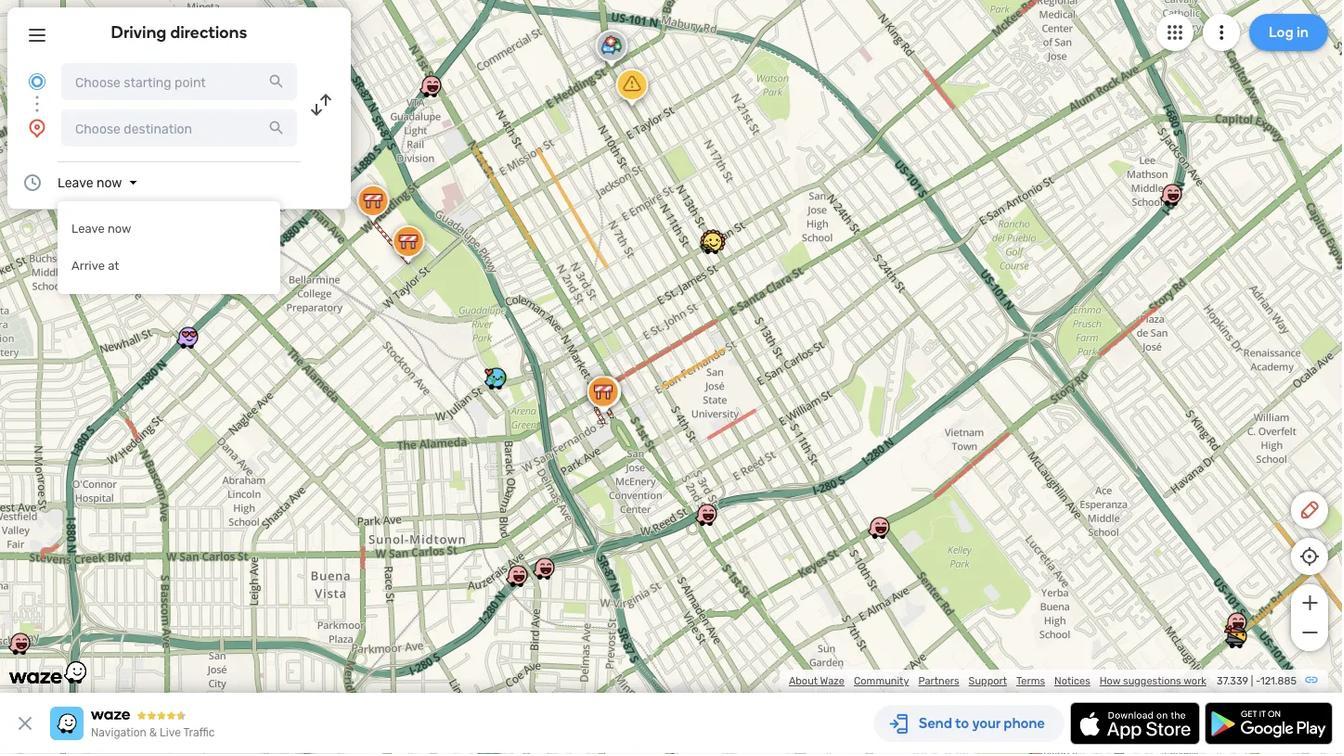 Task type: describe. For each thing, give the bounding box(es) containing it.
how suggestions work link
[[1100, 675, 1207, 688]]

driving directions
[[111, 22, 247, 42]]

community
[[854, 675, 909, 688]]

-
[[1256, 675, 1261, 688]]

Choose starting point text field
[[61, 63, 297, 100]]

partners link
[[919, 675, 960, 688]]

now inside option
[[108, 222, 131, 236]]

arrive at
[[71, 259, 119, 273]]

driving
[[111, 22, 167, 42]]

navigation & live traffic
[[91, 727, 215, 740]]

live
[[160, 727, 181, 740]]

location image
[[26, 117, 48, 139]]

0 vertical spatial leave
[[58, 175, 93, 190]]

arrive at option
[[58, 248, 280, 285]]

0 vertical spatial leave now
[[58, 175, 122, 190]]

leave now option
[[58, 211, 280, 248]]

zoom out image
[[1298, 622, 1321, 644]]

at
[[108, 259, 119, 273]]

navigation
[[91, 727, 147, 740]]

pencil image
[[1299, 499, 1321, 522]]

waze
[[820, 675, 845, 688]]

about
[[789, 675, 818, 688]]

121.885
[[1261, 675, 1297, 688]]

link image
[[1304, 673, 1319, 688]]

terms
[[1016, 675, 1045, 688]]



Task type: vqa. For each thing, say whether or not it's contained in the screenshot.
Live in the bottom left of the page
yes



Task type: locate. For each thing, give the bounding box(es) containing it.
leave now inside option
[[71, 222, 131, 236]]

leave now
[[58, 175, 122, 190], [71, 222, 131, 236]]

Choose destination text field
[[61, 110, 297, 147]]

leave up arrive
[[71, 222, 105, 236]]

support link
[[969, 675, 1007, 688]]

1 vertical spatial leave now
[[71, 222, 131, 236]]

clock image
[[21, 172, 44, 194]]

support
[[969, 675, 1007, 688]]

leave inside option
[[71, 222, 105, 236]]

leave
[[58, 175, 93, 190], [71, 222, 105, 236]]

x image
[[14, 713, 36, 735]]

now
[[96, 175, 122, 190], [108, 222, 131, 236]]

notices link
[[1055, 675, 1091, 688]]

1 vertical spatial now
[[108, 222, 131, 236]]

arrive
[[71, 259, 105, 273]]

37.339
[[1217, 675, 1249, 688]]

|
[[1251, 675, 1254, 688]]

about waze link
[[789, 675, 845, 688]]

&
[[149, 727, 157, 740]]

now up leave now option
[[96, 175, 122, 190]]

traffic
[[183, 727, 215, 740]]

current location image
[[26, 71, 48, 93]]

leave now right clock icon at the top left of the page
[[58, 175, 122, 190]]

now up at
[[108, 222, 131, 236]]

community link
[[854, 675, 909, 688]]

work
[[1184, 675, 1207, 688]]

partners
[[919, 675, 960, 688]]

about waze community partners support terms notices how suggestions work
[[789, 675, 1207, 688]]

0 vertical spatial now
[[96, 175, 122, 190]]

how
[[1100, 675, 1121, 688]]

37.339 | -121.885
[[1217, 675, 1297, 688]]

terms link
[[1016, 675, 1045, 688]]

leave now up the arrive at
[[71, 222, 131, 236]]

directions
[[170, 22, 247, 42]]

leave right clock icon at the top left of the page
[[58, 175, 93, 190]]

1 vertical spatial leave
[[71, 222, 105, 236]]

zoom in image
[[1298, 592, 1321, 615]]

notices
[[1055, 675, 1091, 688]]

suggestions
[[1123, 675, 1181, 688]]



